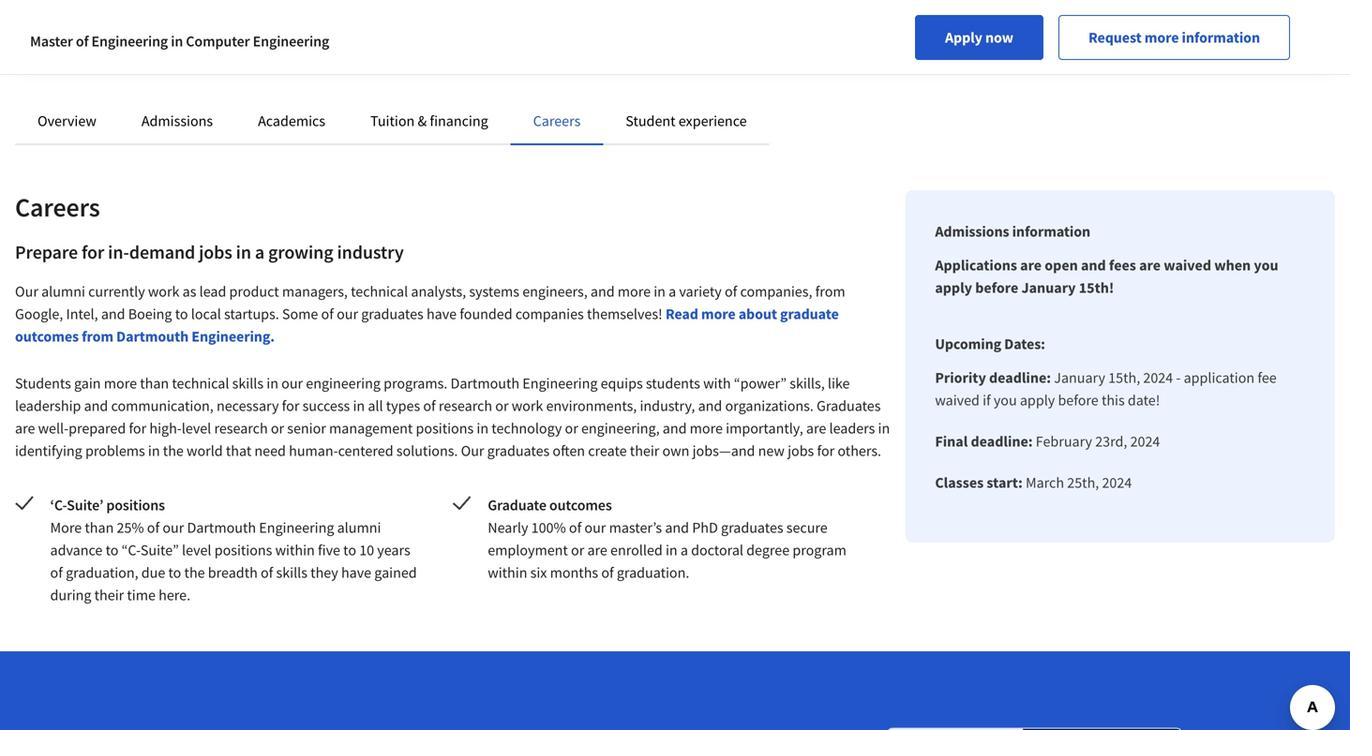 Task type: describe. For each thing, give the bounding box(es) containing it.
or inside graduate outcomes nearly 100% of our master's and phd graduates secure employment or are enrolled in a doctoral degree program within six months of graduation.
[[571, 541, 584, 560]]

overview link
[[38, 112, 96, 130]]

tuition & financing
[[370, 112, 488, 130]]

apply
[[945, 28, 982, 47]]

engineering inside 'c-suite' positions more than 25% of our dartmouth engineering alumni advance to "c-suite" level positions within five to 10 years of graduation, due to the breadth of skills they have gained during their time here.
[[259, 519, 334, 537]]

you for if
[[994, 391, 1017, 410]]

have for founded
[[427, 305, 457, 323]]

in up product
[[236, 240, 251, 264]]

our inside graduate outcomes nearly 100% of our master's and phd graduates secure employment or are enrolled in a doctoral degree program within six months of graduation.
[[585, 519, 606, 537]]

here.
[[159, 586, 190, 605]]

admissions information
[[935, 222, 1090, 241]]

systems
[[469, 282, 519, 301]]

startups.
[[224, 305, 279, 323]]

problems
[[85, 442, 145, 460]]

senior
[[287, 419, 326, 438]]

centered
[[338, 442, 393, 460]]

deadline: for final
[[971, 432, 1033, 451]]

of right the breadth
[[261, 564, 273, 582]]

now
[[985, 28, 1014, 47]]

embedded module image image
[[755, 697, 1233, 730]]

master's
[[609, 519, 662, 537]]

our inside our alumni currently work as lead product managers, technical analysts, systems engineers, and more in a variety of companies, from google, intel, and boeing to local startups. some of our graduates have founded companies themselves!
[[15, 282, 38, 301]]

final
[[935, 432, 968, 451]]

january inside january 15th, 2024 - application fee waived if you apply before this date!
[[1054, 368, 1105, 387]]

to left "c-
[[106, 541, 119, 560]]

positions inside the students gain more than technical skills in our engineering programs. dartmouth engineering equips students with "power" skills, like leadership and communication, necessary for success in all types of research or work environments, industry, and organizations. graduates are well-prepared for high-level research or senior management positions in technology or engineering, and more importantly, are leaders in identifying problems in the world that need human-centered solutions. our graduates often create their own jobs—and new jobs for others.
[[416, 419, 474, 438]]

2024 for classes start: march 25th, 2024
[[1102, 473, 1132, 492]]

are left leaders
[[806, 419, 826, 438]]

create
[[588, 442, 627, 460]]

currently
[[88, 282, 145, 301]]

fees
[[1109, 256, 1136, 275]]

2024 for final deadline: february 23rd, 2024
[[1130, 432, 1160, 451]]

upcoming
[[935, 335, 1001, 353]]

request
[[1089, 28, 1142, 47]]

advance
[[50, 541, 103, 560]]

doctoral
[[691, 541, 744, 560]]

1 vertical spatial research
[[214, 419, 268, 438]]

their inside 'c-suite' positions more than 25% of our dartmouth engineering alumni advance to "c-suite" level positions within five to 10 years of graduation, due to the breadth of skills they have gained during their time here.
[[94, 586, 124, 605]]

of inside the students gain more than technical skills in our engineering programs. dartmouth engineering equips students with "power" skills, like leadership and communication, necessary for success in all types of research or work environments, industry, and organizations. graduates are well-prepared for high-level research or senior management positions in technology or engineering, and more importantly, are leaders in identifying problems in the world that need human-centered solutions. our graduates often create their own jobs—and new jobs for others.
[[423, 397, 436, 415]]

companies,
[[740, 282, 812, 301]]

time
[[127, 586, 156, 605]]

breadth
[[208, 564, 258, 582]]

classes
[[935, 473, 984, 492]]

0 horizontal spatial positions
[[106, 496, 165, 515]]

in-
[[108, 240, 129, 264]]

experience
[[679, 112, 747, 130]]

programs.
[[384, 374, 448, 393]]

25th,
[[1067, 473, 1099, 492]]

the inside the students gain more than technical skills in our engineering programs. dartmouth engineering equips students with "power" skills, like leadership and communication, necessary for success in all types of research or work environments, industry, and organizations. graduates are well-prepared for high-level research or senior management positions in technology or engineering, and more importantly, are leaders in identifying problems in the world that need human-centered solutions. our graduates often create their own jobs—and new jobs for others.
[[163, 442, 184, 460]]

or up need
[[271, 419, 284, 438]]

application
[[1184, 368, 1255, 387]]

outcomes inside read more about graduate outcomes from dartmouth engineering.
[[15, 327, 79, 346]]

graduates inside our alumni currently work as lead product managers, technical analysts, systems engineers, and more in a variety of companies, from google, intel, and boeing to local startups. some of our graduates have founded companies themselves!
[[361, 305, 424, 323]]

leadership
[[15, 397, 81, 415]]

of right 25%
[[147, 519, 160, 537]]

100%
[[531, 519, 566, 537]]

local
[[191, 305, 221, 323]]

read
[[666, 305, 698, 323]]

0 vertical spatial research
[[439, 397, 492, 415]]

academics link
[[258, 112, 325, 130]]

more
[[50, 519, 82, 537]]

master of engineering in computer engineering
[[30, 32, 329, 51]]

than inside 'c-suite' positions more than 25% of our dartmouth engineering alumni advance to "c-suite" level positions within five to 10 years of graduation, due to the breadth of skills they have gained during their time here.
[[85, 519, 114, 537]]

due
[[141, 564, 165, 582]]

tuition & financing link
[[370, 112, 488, 130]]

six
[[530, 564, 547, 582]]

request more information
[[1089, 28, 1260, 47]]

work inside the students gain more than technical skills in our engineering programs. dartmouth engineering equips students with "power" skills, like leadership and communication, necessary for success in all types of research or work environments, industry, and organizations. graduates are well-prepared for high-level research or senior management positions in technology or engineering, and more importantly, are leaders in identifying problems in the world that need human-centered solutions. our graduates often create their own jobs—and new jobs for others.
[[512, 397, 543, 415]]

of right master on the left of the page
[[76, 32, 89, 51]]

world
[[187, 442, 223, 460]]

from inside read more about graduate outcomes from dartmouth engineering.
[[82, 327, 113, 346]]

priority deadline:
[[935, 368, 1051, 387]]

for left high-
[[129, 419, 146, 438]]

are right fees in the right top of the page
[[1139, 256, 1161, 275]]

careers link
[[533, 112, 581, 130]]

request more information button
[[1059, 15, 1290, 60]]

our inside our alumni currently work as lead product managers, technical analysts, systems engineers, and more in a variety of companies, from google, intel, and boeing to local startups. some of our graduates have founded companies themselves!
[[337, 305, 358, 323]]

and down with
[[698, 397, 722, 415]]

23rd,
[[1095, 432, 1127, 451]]

admissions for admissions information
[[935, 222, 1009, 241]]

like
[[828, 374, 850, 393]]

months
[[550, 564, 598, 582]]

february
[[1036, 432, 1092, 451]]

to right due
[[168, 564, 181, 582]]

student experience link
[[626, 112, 747, 130]]

read more about graduate outcomes from dartmouth engineering. link
[[15, 305, 839, 346]]

or up technology
[[495, 397, 509, 415]]

in left technology
[[477, 419, 489, 438]]

engineering right computer
[[253, 32, 329, 51]]

engineering inside the students gain more than technical skills in our engineering programs. dartmouth engineering equips students with "power" skills, like leadership and communication, necessary for success in all types of research or work environments, industry, and organizations. graduates are well-prepared for high-level research or senior management positions in technology or engineering, and more importantly, are leaders in identifying problems in the world that need human-centered solutions. our graduates often create their own jobs—and new jobs for others.
[[523, 374, 598, 393]]

program
[[793, 541, 847, 560]]

prepare
[[15, 240, 78, 264]]

'c-
[[50, 496, 67, 515]]

enrolled
[[610, 541, 663, 560]]

in left computer
[[171, 32, 183, 51]]

financing
[[430, 112, 488, 130]]

overview
[[38, 112, 96, 130]]

january 15th, 2024 - application fee waived if you apply before this date!
[[935, 368, 1277, 410]]

employment
[[488, 541, 568, 560]]

dartmouth inside read more about graduate outcomes from dartmouth engineering.
[[116, 327, 189, 346]]

industry
[[337, 240, 404, 264]]

graduate
[[780, 305, 839, 323]]

google,
[[15, 305, 63, 323]]

they
[[311, 564, 338, 582]]

human-
[[289, 442, 338, 460]]

from inside our alumni currently work as lead product managers, technical analysts, systems engineers, and more in a variety of companies, from google, intel, and boeing to local startups. some of our graduates have founded companies themselves!
[[815, 282, 845, 301]]

graduate outcomes nearly 100% of our master's and phd graduates secure employment or are enrolled in a doctoral degree program within six months of graduation.
[[488, 496, 847, 582]]

in right leaders
[[878, 419, 890, 438]]

this
[[1102, 391, 1125, 410]]

are left well-
[[15, 419, 35, 438]]

engineering.
[[192, 327, 275, 346]]

apply now
[[945, 28, 1014, 47]]

25%
[[117, 519, 144, 537]]

their inside the students gain more than technical skills in our engineering programs. dartmouth engineering equips students with "power" skills, like leadership and communication, necessary for success in all types of research or work environments, industry, and organizations. graduates are well-prepared for high-level research or senior management positions in technology or engineering, and more importantly, are leaders in identifying problems in the world that need human-centered solutions. our graduates often create their own jobs—and new jobs for others.
[[630, 442, 659, 460]]

phd
[[692, 519, 718, 537]]

classes start: march 25th, 2024
[[935, 473, 1132, 492]]

our inside the students gain more than technical skills in our engineering programs. dartmouth engineering equips students with "power" skills, like leadership and communication, necessary for success in all types of research or work environments, industry, and organizations. graduates are well-prepared for high-level research or senior management positions in technology or engineering, and more importantly, are leaders in identifying problems in the world that need human-centered solutions. our graduates often create their own jobs—and new jobs for others.
[[281, 374, 303, 393]]

in down high-
[[148, 442, 160, 460]]

themselves!
[[587, 305, 663, 323]]

level inside the students gain more than technical skills in our engineering programs. dartmouth engineering equips students with "power" skills, like leadership and communication, necessary for success in all types of research or work environments, industry, and organizations. graduates are well-prepared for high-level research or senior management positions in technology or engineering, and more importantly, are leaders in identifying problems in the world that need human-centered solutions. our graduates often create their own jobs—and new jobs for others.
[[182, 419, 211, 438]]

graduates
[[817, 397, 881, 415]]



Task type: vqa. For each thing, say whether or not it's contained in the screenshot.


Task type: locate. For each thing, give the bounding box(es) containing it.
0 horizontal spatial outcomes
[[15, 327, 79, 346]]

master
[[30, 32, 73, 51]]

0 vertical spatial from
[[815, 282, 845, 301]]

student
[[626, 112, 676, 130]]

work left as
[[148, 282, 180, 301]]

or
[[495, 397, 509, 415], [271, 419, 284, 438], [565, 419, 578, 438], [571, 541, 584, 560]]

1 horizontal spatial have
[[427, 305, 457, 323]]

1 horizontal spatial within
[[488, 564, 527, 582]]

1 vertical spatial admissions
[[935, 222, 1009, 241]]

graduation.
[[617, 564, 689, 582]]

deadline:
[[989, 368, 1051, 387], [971, 432, 1033, 451]]

1 vertical spatial work
[[512, 397, 543, 415]]

as
[[182, 282, 196, 301]]

to left 10
[[343, 541, 356, 560]]

have for gained
[[341, 564, 371, 582]]

1 horizontal spatial careers
[[533, 112, 581, 130]]

1 vertical spatial than
[[85, 519, 114, 537]]

0 horizontal spatial information
[[1012, 222, 1090, 241]]

our left master's
[[585, 519, 606, 537]]

0 vertical spatial dartmouth
[[116, 327, 189, 346]]

and inside graduate outcomes nearly 100% of our master's and phd graduates secure employment or are enrolled in a doctoral degree program within six months of graduation.
[[665, 519, 689, 537]]

2 horizontal spatial a
[[681, 541, 688, 560]]

1 vertical spatial level
[[182, 541, 211, 560]]

demand
[[129, 240, 195, 264]]

jobs inside the students gain more than technical skills in our engineering programs. dartmouth engineering equips students with "power" skills, like leadership and communication, necessary for success in all types of research or work environments, industry, and organizations. graduates are well-prepared for high-level research or senior management positions in technology or engineering, and more importantly, are leaders in identifying problems in the world that need human-centered solutions. our graduates often create their own jobs—and new jobs for others.
[[788, 442, 814, 460]]

graduates down the analysts,
[[361, 305, 424, 323]]

1 horizontal spatial skills
[[276, 564, 308, 582]]

of right the "months"
[[601, 564, 614, 582]]

0 vertical spatial deadline:
[[989, 368, 1051, 387]]

january down open on the top right
[[1021, 278, 1076, 297]]

our up success
[[281, 374, 303, 393]]

their down 'graduation,'
[[94, 586, 124, 605]]

positions
[[416, 419, 474, 438], [106, 496, 165, 515], [214, 541, 272, 560]]

0 vertical spatial have
[[427, 305, 457, 323]]

0 horizontal spatial our
[[15, 282, 38, 301]]

in up necessary
[[267, 374, 278, 393]]

1 vertical spatial jobs
[[788, 442, 814, 460]]

have inside 'c-suite' positions more than 25% of our dartmouth engineering alumni advance to "c-suite" level positions within five to 10 years of graduation, due to the breadth of skills they have gained during their time here.
[[341, 564, 371, 582]]

product
[[229, 282, 279, 301]]

with
[[703, 374, 731, 393]]

alumni inside 'c-suite' positions more than 25% of our dartmouth engineering alumni advance to "c-suite" level positions within five to 10 years of graduation, due to the breadth of skills they have gained during their time here.
[[337, 519, 381, 537]]

or up often
[[565, 419, 578, 438]]

boeing
[[128, 305, 172, 323]]

graduates up degree
[[721, 519, 783, 537]]

the inside 'c-suite' positions more than 25% of our dartmouth engineering alumni advance to "c-suite" level positions within five to 10 years of graduation, due to the breadth of skills they have gained during their time here.
[[184, 564, 205, 582]]

information inside request more information button
[[1182, 28, 1260, 47]]

1 vertical spatial you
[[994, 391, 1017, 410]]

engineering,
[[581, 419, 660, 438]]

alumni inside our alumni currently work as lead product managers, technical analysts, systems engineers, and more in a variety of companies, from google, intel, and boeing to local startups. some of our graduates have founded companies themselves!
[[41, 282, 85, 301]]

are left open on the top right
[[1020, 256, 1042, 275]]

before inside applications are open and fees are waived when you apply before january 15th!
[[975, 278, 1018, 297]]

work inside our alumni currently work as lead product managers, technical analysts, systems engineers, and more in a variety of companies, from google, intel, and boeing to local startups. some of our graduates have founded companies themselves!
[[148, 282, 180, 301]]

10
[[359, 541, 374, 560]]

are
[[1020, 256, 1042, 275], [1139, 256, 1161, 275], [15, 419, 35, 438], [806, 419, 826, 438], [587, 541, 607, 560]]

than down suite'
[[85, 519, 114, 537]]

their
[[630, 442, 659, 460], [94, 586, 124, 605]]

january inside applications are open and fees are waived when you apply before january 15th!
[[1021, 278, 1076, 297]]

work
[[148, 282, 180, 301], [512, 397, 543, 415]]

well-
[[38, 419, 69, 438]]

years
[[377, 541, 410, 560]]

technical up communication,
[[172, 374, 229, 393]]

0 vertical spatial level
[[182, 419, 211, 438]]

and left phd
[[665, 519, 689, 537]]

our right solutions.
[[461, 442, 484, 460]]

1 vertical spatial their
[[94, 586, 124, 605]]

lead
[[199, 282, 226, 301]]

deadline: down dates:
[[989, 368, 1051, 387]]

positions up the breadth
[[214, 541, 272, 560]]

apply up final deadline: february 23rd, 2024
[[1020, 391, 1055, 410]]

prepare for in-demand jobs in a growing industry
[[15, 240, 404, 264]]

apply inside applications are open and fees are waived when you apply before january 15th!
[[935, 278, 972, 297]]

1 level from the top
[[182, 419, 211, 438]]

the up here.
[[184, 564, 205, 582]]

1 vertical spatial information
[[1012, 222, 1090, 241]]

before inside january 15th, 2024 - application fee waived if you apply before this date!
[[1058, 391, 1099, 410]]

necessary
[[217, 397, 279, 415]]

careers left student
[[533, 112, 581, 130]]

more inside read more about graduate outcomes from dartmouth engineering.
[[701, 305, 736, 323]]

jobs right new
[[788, 442, 814, 460]]

waived for if
[[935, 391, 980, 410]]

more
[[1145, 28, 1179, 47], [618, 282, 651, 301], [701, 305, 736, 323], [104, 374, 137, 393], [690, 419, 723, 438]]

0 vertical spatial waived
[[1164, 256, 1211, 275]]

'c-suite' positions more than 25% of our dartmouth engineering alumni advance to "c-suite" level positions within five to 10 years of graduation, due to the breadth of skills they have gained during their time here.
[[50, 496, 417, 605]]

and up own
[[663, 419, 687, 438]]

0 horizontal spatial before
[[975, 278, 1018, 297]]

that
[[226, 442, 251, 460]]

0 horizontal spatial from
[[82, 327, 113, 346]]

and up 15th!
[[1081, 256, 1106, 275]]

deadline: for priority
[[989, 368, 1051, 387]]

0 vertical spatial apply
[[935, 278, 972, 297]]

0 horizontal spatial than
[[85, 519, 114, 537]]

than inside the students gain more than technical skills in our engineering programs. dartmouth engineering equips students with "power" skills, like leadership and communication, necessary for success in all types of research or work environments, industry, and organizations. graduates are well-prepared for high-level research or senior management positions in technology or engineering, and more importantly, are leaders in identifying problems in the world that need human-centered solutions. our graduates often create their own jobs—and new jobs for others.
[[140, 374, 169, 393]]

1 horizontal spatial you
[[1254, 256, 1279, 275]]

more right request
[[1145, 28, 1179, 47]]

engineers,
[[522, 282, 588, 301]]

companies
[[516, 305, 584, 323]]

from down the intel,
[[82, 327, 113, 346]]

admissions link
[[141, 112, 213, 130]]

you right the if
[[994, 391, 1017, 410]]

0 vertical spatial a
[[255, 240, 264, 264]]

1 vertical spatial waived
[[935, 391, 980, 410]]

final deadline: february 23rd, 2024
[[935, 432, 1160, 451]]

1 horizontal spatial waived
[[1164, 256, 1211, 275]]

2 vertical spatial dartmouth
[[187, 519, 256, 537]]

0 vertical spatial than
[[140, 374, 169, 393]]

outcomes up 100%
[[549, 496, 612, 515]]

positions up 25%
[[106, 496, 165, 515]]

suite'
[[67, 496, 103, 515]]

have
[[427, 305, 457, 323], [341, 564, 371, 582]]

intel,
[[66, 305, 98, 323]]

1 horizontal spatial a
[[669, 282, 676, 301]]

and up prepared
[[84, 397, 108, 415]]

graduation,
[[66, 564, 138, 582]]

0 vertical spatial alumni
[[41, 282, 85, 301]]

2024
[[1143, 368, 1173, 387], [1130, 432, 1160, 451], [1102, 473, 1132, 492]]

0 vertical spatial information
[[1182, 28, 1260, 47]]

types
[[386, 397, 420, 415]]

and down currently
[[101, 305, 125, 323]]

2024 inside january 15th, 2024 - application fee waived if you apply before this date!
[[1143, 368, 1173, 387]]

you for when
[[1254, 256, 1279, 275]]

1 vertical spatial 2024
[[1130, 432, 1160, 451]]

1 horizontal spatial their
[[630, 442, 659, 460]]

dartmouth up technology
[[451, 374, 520, 393]]

"c-
[[122, 541, 140, 560]]

in inside graduate outcomes nearly 100% of our master's and phd graduates secure employment or are enrolled in a doctoral degree program within six months of graduation.
[[666, 541, 678, 560]]

2 level from the top
[[182, 541, 211, 560]]

dartmouth inside 'c-suite' positions more than 25% of our dartmouth engineering alumni advance to "c-suite" level positions within five to 10 years of graduation, due to the breadth of skills they have gained during their time here.
[[187, 519, 256, 537]]

academics
[[258, 112, 325, 130]]

skills left "they"
[[276, 564, 308, 582]]

0 horizontal spatial you
[[994, 391, 1017, 410]]

degree
[[746, 541, 790, 560]]

new
[[758, 442, 785, 460]]

to down as
[[175, 305, 188, 323]]

management
[[329, 419, 413, 438]]

0 horizontal spatial a
[[255, 240, 264, 264]]

technology
[[492, 419, 562, 438]]

you right when
[[1254, 256, 1279, 275]]

to inside our alumni currently work as lead product managers, technical analysts, systems engineers, and more in a variety of companies, from google, intel, and boeing to local startups. some of our graduates have founded companies themselves!
[[175, 305, 188, 323]]

2024 left -
[[1143, 368, 1173, 387]]

our down "managers,"
[[337, 305, 358, 323]]

level inside 'c-suite' positions more than 25% of our dartmouth engineering alumni advance to "c-suite" level positions within five to 10 years of graduation, due to the breadth of skills they have gained during their time here.
[[182, 541, 211, 560]]

in inside our alumni currently work as lead product managers, technical analysts, systems engineers, and more in a variety of companies, from google, intel, and boeing to local startups. some of our graduates have founded companies themselves!
[[654, 282, 666, 301]]

five
[[318, 541, 340, 560]]

0 horizontal spatial have
[[341, 564, 371, 582]]

fee
[[1258, 368, 1277, 387]]

of right variety
[[725, 282, 737, 301]]

outcomes inside graduate outcomes nearly 100% of our master's and phd graduates secure employment or are enrolled in a doctoral degree program within six months of graduation.
[[549, 496, 612, 515]]

before left the this
[[1058, 391, 1099, 410]]

level
[[182, 419, 211, 438], [182, 541, 211, 560]]

waived inside applications are open and fees are waived when you apply before january 15th!
[[1164, 256, 1211, 275]]

1 vertical spatial skills
[[276, 564, 308, 582]]

2024 right 23rd,
[[1130, 432, 1160, 451]]

research up that
[[214, 419, 268, 438]]

0 horizontal spatial within
[[275, 541, 315, 560]]

and up themselves!
[[591, 282, 615, 301]]

you inside applications are open and fees are waived when you apply before january 15th!
[[1254, 256, 1279, 275]]

information
[[1182, 28, 1260, 47], [1012, 222, 1090, 241]]

work up technology
[[512, 397, 543, 415]]

in up graduation. on the bottom of page
[[666, 541, 678, 560]]

our
[[15, 282, 38, 301], [461, 442, 484, 460]]

start:
[[987, 473, 1023, 492]]

their left own
[[630, 442, 659, 460]]

1 horizontal spatial the
[[184, 564, 205, 582]]

0 horizontal spatial alumni
[[41, 282, 85, 301]]

of right the types
[[423, 397, 436, 415]]

prepared
[[69, 419, 126, 438]]

outcomes down the google,
[[15, 327, 79, 346]]

skills up necessary
[[232, 374, 264, 393]]

in left all
[[353, 397, 365, 415]]

1 horizontal spatial jobs
[[788, 442, 814, 460]]

date!
[[1128, 391, 1160, 410]]

and inside applications are open and fees are waived when you apply before january 15th!
[[1081, 256, 1106, 275]]

deadline: up start: on the bottom right
[[971, 432, 1033, 451]]

more inside button
[[1145, 28, 1179, 47]]

technical inside our alumni currently work as lead product managers, technical analysts, systems engineers, and more in a variety of companies, from google, intel, and boeing to local startups. some of our graduates have founded companies themselves!
[[351, 282, 408, 301]]

organizations.
[[725, 397, 814, 415]]

in up read
[[654, 282, 666, 301]]

apply for applications
[[935, 278, 972, 297]]

our up the google,
[[15, 282, 38, 301]]

technical inside the students gain more than technical skills in our engineering programs. dartmouth engineering equips students with "power" skills, like leadership and communication, necessary for success in all types of research or work environments, industry, and organizations. graduates are well-prepared for high-level research or senior management positions in technology or engineering, and more importantly, are leaders in identifying problems in the world that need human-centered solutions. our graduates often create their own jobs—and new jobs for others.
[[172, 374, 229, 393]]

a inside graduate outcomes nearly 100% of our master's and phd graduates secure employment or are enrolled in a doctoral degree program within six months of graduation.
[[681, 541, 688, 560]]

0 horizontal spatial technical
[[172, 374, 229, 393]]

1 horizontal spatial outcomes
[[549, 496, 612, 515]]

15th,
[[1108, 368, 1140, 387]]

a inside our alumni currently work as lead product managers, technical analysts, systems engineers, and more in a variety of companies, from google, intel, and boeing to local startups. some of our graduates have founded companies themselves!
[[669, 282, 676, 301]]

waived for when
[[1164, 256, 1211, 275]]

research
[[439, 397, 492, 415], [214, 419, 268, 438]]

importantly,
[[726, 419, 803, 438]]

of down "managers,"
[[321, 305, 334, 323]]

0 horizontal spatial jobs
[[199, 240, 232, 264]]

apply for january
[[1020, 391, 1055, 410]]

january
[[1021, 278, 1076, 297], [1054, 368, 1105, 387]]

january up the this
[[1054, 368, 1105, 387]]

0 vertical spatial within
[[275, 541, 315, 560]]

skills inside the students gain more than technical skills in our engineering programs. dartmouth engineering equips students with "power" skills, like leadership and communication, necessary for success in all types of research or work environments, industry, and organizations. graduates are well-prepared for high-level research or senior management positions in technology or engineering, and more importantly, are leaders in identifying problems in the world that need human-centered solutions. our graduates often create their own jobs—and new jobs for others.
[[232, 374, 264, 393]]

graduates
[[361, 305, 424, 323], [487, 442, 550, 460], [721, 519, 783, 537]]

2 vertical spatial a
[[681, 541, 688, 560]]

0 vertical spatial admissions
[[141, 112, 213, 130]]

than
[[140, 374, 169, 393], [85, 519, 114, 537]]

than up communication,
[[140, 374, 169, 393]]

dartmouth inside the students gain more than technical skills in our engineering programs. dartmouth engineering equips students with "power" skills, like leadership and communication, necessary for success in all types of research or work environments, industry, and organizations. graduates are well-prepared for high-level research or senior management positions in technology or engineering, and more importantly, are leaders in identifying problems in the world that need human-centered solutions. our graduates often create their own jobs—and new jobs for others.
[[451, 374, 520, 393]]

0 horizontal spatial skills
[[232, 374, 264, 393]]

graduates down technology
[[487, 442, 550, 460]]

alumni up the intel,
[[41, 282, 85, 301]]

read more about graduate outcomes from dartmouth engineering.
[[15, 305, 839, 346]]

1 horizontal spatial research
[[439, 397, 492, 415]]

0 horizontal spatial the
[[163, 442, 184, 460]]

2 vertical spatial 2024
[[1102, 473, 1132, 492]]

jobs up lead
[[199, 240, 232, 264]]

admissions for admissions
[[141, 112, 213, 130]]

more up jobs—and
[[690, 419, 723, 438]]

our alumni currently work as lead product managers, technical analysts, systems engineers, and more in a variety of companies, from google, intel, and boeing to local startups. some of our graduates have founded companies themselves!
[[15, 282, 845, 323]]

jobs
[[199, 240, 232, 264], [788, 442, 814, 460]]

apply down applications
[[935, 278, 972, 297]]

careers
[[533, 112, 581, 130], [15, 191, 100, 224]]

0 vertical spatial technical
[[351, 282, 408, 301]]

0 vertical spatial their
[[630, 442, 659, 460]]

before for january
[[975, 278, 1018, 297]]

0 vertical spatial before
[[975, 278, 1018, 297]]

1 vertical spatial positions
[[106, 496, 165, 515]]

within inside 'c-suite' positions more than 25% of our dartmouth engineering alumni advance to "c-suite" level positions within five to 10 years of graduation, due to the breadth of skills they have gained during their time here.
[[275, 541, 315, 560]]

solutions.
[[396, 442, 458, 460]]

0 horizontal spatial research
[[214, 419, 268, 438]]

0 vertical spatial outcomes
[[15, 327, 79, 346]]

"power"
[[734, 374, 787, 393]]

have down the analysts,
[[427, 305, 457, 323]]

waived left when
[[1164, 256, 1211, 275]]

for left the others.
[[817, 442, 835, 460]]

within left 'five' at left
[[275, 541, 315, 560]]

engineering up 'five' at left
[[259, 519, 334, 537]]

0 vertical spatial work
[[148, 282, 180, 301]]

skills inside 'c-suite' positions more than 25% of our dartmouth engineering alumni advance to "c-suite" level positions within five to 10 years of graduation, due to the breadth of skills they have gained during their time here.
[[276, 564, 308, 582]]

within inside graduate outcomes nearly 100% of our master's and phd graduates secure employment or are enrolled in a doctoral degree program within six months of graduation.
[[488, 564, 527, 582]]

a up product
[[255, 240, 264, 264]]

1 horizontal spatial admissions
[[935, 222, 1009, 241]]

0 horizontal spatial graduates
[[361, 305, 424, 323]]

0 vertical spatial careers
[[533, 112, 581, 130]]

during
[[50, 586, 91, 605]]

our inside 'c-suite' positions more than 25% of our dartmouth engineering alumni advance to "c-suite" level positions within five to 10 years of graduation, due to the breadth of skills they have gained during their time here.
[[163, 519, 184, 537]]

before for this
[[1058, 391, 1099, 410]]

you inside january 15th, 2024 - application fee waived if you apply before this date!
[[994, 391, 1017, 410]]

2 vertical spatial positions
[[214, 541, 272, 560]]

0 vertical spatial you
[[1254, 256, 1279, 275]]

1 vertical spatial graduates
[[487, 442, 550, 460]]

1 vertical spatial a
[[669, 282, 676, 301]]

of up during
[[50, 564, 63, 582]]

more right the gain
[[104, 374, 137, 393]]

1 vertical spatial within
[[488, 564, 527, 582]]

1 vertical spatial careers
[[15, 191, 100, 224]]

environments,
[[546, 397, 637, 415]]

our up suite"
[[163, 519, 184, 537]]

often
[[553, 442, 585, 460]]

dartmouth down "boeing"
[[116, 327, 189, 346]]

the
[[163, 442, 184, 460], [184, 564, 205, 582]]

1 horizontal spatial than
[[140, 374, 169, 393]]

computer
[[186, 32, 250, 51]]

need
[[254, 442, 286, 460]]

0 horizontal spatial waived
[[935, 391, 980, 410]]

more up themselves!
[[618, 282, 651, 301]]

some
[[282, 305, 318, 323]]

a left doctoral
[[681, 541, 688, 560]]

identifying
[[15, 442, 82, 460]]

before down applications
[[975, 278, 1018, 297]]

the down high-
[[163, 442, 184, 460]]

graduates inside the students gain more than technical skills in our engineering programs. dartmouth engineering equips students with "power" skills, like leadership and communication, necessary for success in all types of research or work environments, industry, and organizations. graduates are well-prepared for high-level research or senior management positions in technology or engineering, and more importantly, are leaders in identifying problems in the world that need human-centered solutions. our graduates often create their own jobs—and new jobs for others.
[[487, 442, 550, 460]]

1 horizontal spatial information
[[1182, 28, 1260, 47]]

1 vertical spatial alumni
[[337, 519, 381, 537]]

1 horizontal spatial alumni
[[337, 519, 381, 537]]

careers up prepare
[[15, 191, 100, 224]]

0 vertical spatial the
[[163, 442, 184, 460]]

1 vertical spatial from
[[82, 327, 113, 346]]

1 vertical spatial our
[[461, 442, 484, 460]]

more down variety
[[701, 305, 736, 323]]

apply inside january 15th, 2024 - application fee waived if you apply before this date!
[[1020, 391, 1055, 410]]

engineering right master on the left of the page
[[91, 32, 168, 51]]

1 horizontal spatial positions
[[214, 541, 272, 560]]

research down programs.
[[439, 397, 492, 415]]

0 vertical spatial skills
[[232, 374, 264, 393]]

0 vertical spatial jobs
[[199, 240, 232, 264]]

0 horizontal spatial their
[[94, 586, 124, 605]]

2 vertical spatial graduates
[[721, 519, 783, 537]]

1 horizontal spatial from
[[815, 282, 845, 301]]

15th!
[[1079, 278, 1114, 297]]

alumni
[[41, 282, 85, 301], [337, 519, 381, 537]]

student experience
[[626, 112, 747, 130]]

have inside our alumni currently work as lead product managers, technical analysts, systems engineers, and more in a variety of companies, from google, intel, and boeing to local startups. some of our graduates have founded companies themselves!
[[427, 305, 457, 323]]

graduates inside graduate outcomes nearly 100% of our master's and phd graduates secure employment or are enrolled in a doctoral degree program within six months of graduation.
[[721, 519, 783, 537]]

are inside graduate outcomes nearly 100% of our master's and phd graduates secure employment or are enrolled in a doctoral degree program within six months of graduation.
[[587, 541, 607, 560]]

when
[[1214, 256, 1251, 275]]

level up world
[[182, 419, 211, 438]]

students
[[646, 374, 700, 393]]

more inside our alumni currently work as lead product managers, technical analysts, systems engineers, and more in a variety of companies, from google, intel, and boeing to local startups. some of our graduates have founded companies themselves!
[[618, 282, 651, 301]]

1 horizontal spatial graduates
[[487, 442, 550, 460]]

admissions down master of engineering in computer engineering
[[141, 112, 213, 130]]

from up "graduate"
[[815, 282, 845, 301]]

our inside the students gain more than technical skills in our engineering programs. dartmouth engineering equips students with "power" skills, like leadership and communication, necessary for success in all types of research or work environments, industry, and organizations. graduates are well-prepared for high-level research or senior management positions in technology or engineering, and more importantly, are leaders in identifying problems in the world that need human-centered solutions. our graduates often create their own jobs—and new jobs for others.
[[461, 442, 484, 460]]

technical down "industry"
[[351, 282, 408, 301]]

1 horizontal spatial technical
[[351, 282, 408, 301]]

engineering up environments,
[[523, 374, 598, 393]]

of right 100%
[[569, 519, 582, 537]]

0 horizontal spatial careers
[[15, 191, 100, 224]]

1 horizontal spatial our
[[461, 442, 484, 460]]

applications
[[935, 256, 1017, 275]]

0 horizontal spatial admissions
[[141, 112, 213, 130]]

1 horizontal spatial before
[[1058, 391, 1099, 410]]

a up read
[[669, 282, 676, 301]]

2 horizontal spatial graduates
[[721, 519, 783, 537]]

0 vertical spatial graduates
[[361, 305, 424, 323]]

0 horizontal spatial work
[[148, 282, 180, 301]]

have down 10
[[341, 564, 371, 582]]

tuition
[[370, 112, 415, 130]]

for left in-
[[82, 240, 104, 264]]

own
[[662, 442, 690, 460]]

0 vertical spatial positions
[[416, 419, 474, 438]]

dates:
[[1004, 335, 1045, 353]]

for up senior at the left of page
[[282, 397, 299, 415]]

1 vertical spatial january
[[1054, 368, 1105, 387]]

1 horizontal spatial apply
[[1020, 391, 1055, 410]]

waived inside january 15th, 2024 - application fee waived if you apply before this date!
[[935, 391, 980, 410]]



